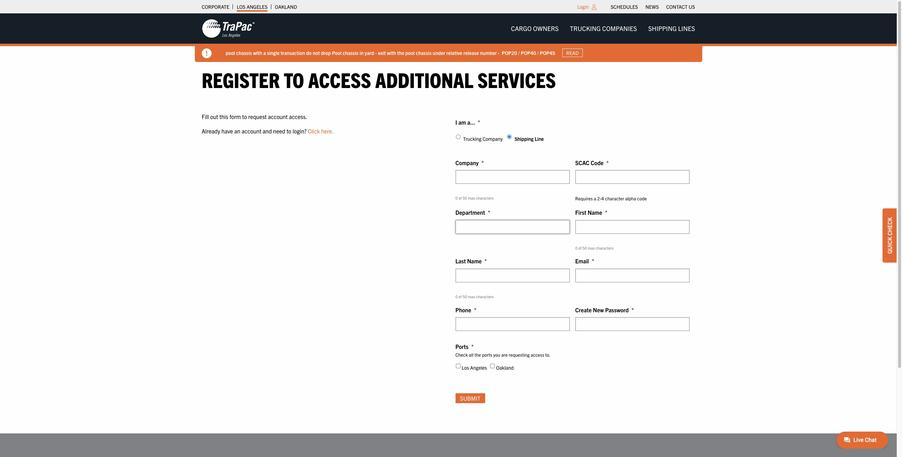 Task type: describe. For each thing, give the bounding box(es) containing it.
50 for company
[[463, 196, 467, 201]]

access
[[308, 67, 371, 92]]

0 horizontal spatial oakland
[[275, 4, 297, 10]]

password
[[605, 307, 629, 314]]

services
[[478, 67, 556, 92]]

you
[[493, 352, 500, 358]]

Los Angeles checkbox
[[456, 364, 461, 369]]

access.
[[289, 113, 307, 120]]

shipping line
[[515, 136, 544, 142]]

0 vertical spatial los
[[237, 4, 246, 10]]

characters for first name *
[[596, 246, 614, 251]]

access
[[531, 352, 544, 358]]

0 for company
[[456, 196, 458, 201]]

do
[[306, 50, 312, 56]]

* right code on the top of the page
[[607, 159, 609, 166]]

shipping for shipping line
[[515, 136, 534, 142]]

not
[[313, 50, 320, 56]]

line
[[535, 136, 544, 142]]

shipping lines
[[649, 24, 695, 32]]

quick check link
[[883, 209, 897, 263]]

last name *
[[456, 258, 487, 265]]

menu bar containing schedules
[[607, 2, 699, 12]]

new
[[593, 307, 604, 314]]

2 / from the left
[[538, 50, 539, 56]]

the inside ports * check all the ports you are requesting access to.
[[475, 352, 481, 358]]

last
[[456, 258, 466, 265]]

oakland link
[[275, 2, 297, 12]]

a inside main content
[[594, 196, 596, 202]]

of for first
[[579, 246, 582, 251]]

number
[[480, 50, 497, 56]]

trucking for trucking companies
[[570, 24, 601, 32]]

first
[[575, 209, 587, 216]]

already
[[202, 128, 220, 135]]

trucking companies
[[570, 24, 637, 32]]

contact us
[[667, 4, 695, 10]]

requires a 2-4 character alpha code
[[575, 196, 647, 202]]

los angeles image
[[202, 19, 255, 38]]

login link
[[578, 4, 589, 10]]

i am a... *
[[456, 119, 480, 126]]

character
[[605, 196, 624, 202]]

2 chassis from the left
[[343, 50, 359, 56]]

of for last
[[459, 294, 462, 299]]

* right phone
[[474, 307, 477, 314]]

angeles inside "register to access additional services" main content
[[470, 365, 487, 371]]

code
[[591, 159, 604, 166]]

a...
[[467, 119, 475, 126]]

check inside quick check link
[[887, 218, 894, 236]]

click
[[308, 128, 320, 135]]

cargo owners
[[511, 24, 559, 32]]

an
[[234, 128, 240, 135]]

request
[[248, 113, 267, 120]]

register to access additional services
[[202, 67, 556, 92]]

this
[[220, 113, 228, 120]]

1 chassis from the left
[[236, 50, 252, 56]]

oakland inside "register to access additional services" main content
[[496, 365, 514, 371]]

shipping lines link
[[643, 21, 701, 36]]

* down the trucking company
[[482, 159, 484, 166]]

cargo
[[511, 24, 532, 32]]

fill out this form to request account access.
[[202, 113, 307, 120]]

click here. link
[[308, 128, 334, 135]]

los inside "register to access additional services" main content
[[462, 365, 469, 371]]

relative
[[447, 50, 463, 56]]

0 for first name
[[575, 246, 578, 251]]

0 horizontal spatial a
[[263, 50, 266, 56]]

transaction
[[281, 50, 305, 56]]

requires
[[575, 196, 593, 202]]

1 vertical spatial company
[[456, 159, 479, 166]]

login
[[578, 4, 589, 10]]

4
[[602, 196, 604, 202]]

pool chassis with a single transaction  do not drop pool chassis in yard -  exit with the pool chassis under relative release number -  pop20 / pop40 / pop45
[[226, 50, 555, 56]]

phone
[[456, 307, 471, 314]]

pop40
[[521, 50, 536, 56]]

company *
[[456, 159, 484, 166]]

read
[[567, 50, 579, 56]]

us
[[689, 4, 695, 10]]

phone *
[[456, 307, 477, 314]]

solid image
[[202, 49, 212, 59]]

light image
[[592, 4, 597, 10]]

out
[[210, 113, 218, 120]]

1 with from the left
[[253, 50, 262, 56]]

contact
[[667, 4, 688, 10]]

in
[[360, 50, 364, 56]]

single
[[267, 50, 280, 56]]

scac
[[575, 159, 590, 166]]

quick check
[[887, 218, 894, 254]]

pop45
[[540, 50, 555, 56]]

alpha
[[625, 196, 636, 202]]

1 pool from the left
[[226, 50, 235, 56]]

1 - from the left
[[375, 50, 377, 56]]

0 of 50 max characters for company
[[456, 196, 494, 201]]

characters for last name *
[[476, 294, 494, 299]]

ports * check all the ports you are requesting access to.
[[456, 343, 551, 358]]

contact us link
[[667, 2, 695, 12]]

register
[[202, 67, 280, 92]]

Shipping Line radio
[[507, 135, 512, 139]]

max for first
[[588, 246, 595, 251]]

trucking for trucking company
[[463, 136, 482, 142]]

already have an account and need to login? click here.
[[202, 128, 334, 135]]

requesting
[[509, 352, 530, 358]]

first name *
[[575, 209, 608, 216]]

fill
[[202, 113, 209, 120]]

* down requires a 2-4 character alpha code
[[605, 209, 608, 216]]

0 vertical spatial to
[[284, 67, 304, 92]]

1 horizontal spatial account
[[268, 113, 288, 120]]

department *
[[456, 209, 490, 216]]

2 pool from the left
[[406, 50, 415, 56]]

to.
[[546, 352, 551, 358]]

email *
[[575, 258, 594, 265]]

and
[[263, 128, 272, 135]]

los angeles link
[[237, 2, 268, 12]]

additional
[[375, 67, 474, 92]]

characters for company *
[[476, 196, 494, 201]]

0 of 50 max characters for first name
[[575, 246, 614, 251]]

* right last at bottom
[[485, 258, 487, 265]]

max for company
[[468, 196, 475, 201]]

corporate
[[202, 4, 229, 10]]



Task type: vqa. For each thing, say whether or not it's contained in the screenshot.
Access
yes



Task type: locate. For each thing, give the bounding box(es) containing it.
0 vertical spatial check
[[887, 218, 894, 236]]

1 horizontal spatial /
[[538, 50, 539, 56]]

None text field
[[456, 170, 570, 184], [575, 170, 690, 184], [456, 220, 570, 234], [456, 269, 570, 283], [456, 318, 570, 331], [456, 170, 570, 184], [575, 170, 690, 184], [456, 220, 570, 234], [456, 269, 570, 283], [456, 318, 570, 331]]

1 horizontal spatial name
[[588, 209, 602, 216]]

with right exit
[[387, 50, 396, 56]]

1 vertical spatial a
[[594, 196, 596, 202]]

to down transaction
[[284, 67, 304, 92]]

1 / from the left
[[518, 50, 520, 56]]

0 vertical spatial los angeles
[[237, 4, 268, 10]]

trucking company
[[463, 136, 503, 142]]

0 of 50 max characters up the phone *
[[456, 294, 494, 299]]

with left single at the left
[[253, 50, 262, 56]]

50 for last
[[463, 294, 467, 299]]

0 vertical spatial of
[[459, 196, 462, 201]]

of up email
[[579, 246, 582, 251]]

company down trucking company option
[[456, 159, 479, 166]]

0 up phone
[[456, 294, 458, 299]]

to right the need
[[287, 128, 291, 135]]

chassis left under
[[416, 50, 432, 56]]

0 of 50 max characters up the department *
[[456, 196, 494, 201]]

pool
[[226, 50, 235, 56], [406, 50, 415, 56]]

max
[[468, 196, 475, 201], [588, 246, 595, 251], [468, 294, 475, 299]]

0 up email
[[575, 246, 578, 251]]

None password field
[[575, 318, 690, 331]]

1 vertical spatial of
[[579, 246, 582, 251]]

companies
[[602, 24, 637, 32]]

1 vertical spatial characters
[[596, 246, 614, 251]]

3 chassis from the left
[[416, 50, 432, 56]]

create new password *
[[575, 307, 634, 314]]

ports
[[482, 352, 492, 358]]

* right email
[[592, 258, 594, 265]]

2 vertical spatial 0 of 50 max characters
[[456, 294, 494, 299]]

all
[[469, 352, 474, 358]]

create
[[575, 307, 592, 314]]

2 vertical spatial 50
[[463, 294, 467, 299]]

2 horizontal spatial chassis
[[416, 50, 432, 56]]

-
[[375, 50, 377, 56], [498, 50, 500, 56]]

1 horizontal spatial oakland
[[496, 365, 514, 371]]

shipping right shipping line option
[[515, 136, 534, 142]]

0 vertical spatial shipping
[[649, 24, 677, 32]]

2 vertical spatial 0
[[456, 294, 458, 299]]

a left single at the left
[[263, 50, 266, 56]]

am
[[459, 119, 466, 126]]

1 vertical spatial name
[[467, 258, 482, 265]]

news
[[646, 4, 659, 10]]

2-
[[598, 196, 602, 202]]

/ left "pop45"
[[538, 50, 539, 56]]

pool right solid image
[[226, 50, 235, 56]]

0 horizontal spatial the
[[397, 50, 404, 56]]

the right all
[[475, 352, 481, 358]]

shipping inside "register to access additional services" main content
[[515, 136, 534, 142]]

trucking inside "register to access additional services" main content
[[463, 136, 482, 142]]

0 horizontal spatial los
[[237, 4, 246, 10]]

* inside ports * check all the ports you are requesting access to.
[[471, 343, 474, 350]]

menu bar
[[607, 2, 699, 12], [506, 21, 701, 36]]

50 for first
[[583, 246, 587, 251]]

/
[[518, 50, 520, 56], [538, 50, 539, 56]]

name for first name
[[588, 209, 602, 216]]

0 horizontal spatial chassis
[[236, 50, 252, 56]]

chassis
[[236, 50, 252, 56], [343, 50, 359, 56], [416, 50, 432, 56]]

name right first
[[588, 209, 602, 216]]

0 vertical spatial company
[[483, 136, 503, 142]]

max up department
[[468, 196, 475, 201]]

under
[[433, 50, 445, 56]]

check inside ports * check all the ports you are requesting access to.
[[456, 352, 468, 358]]

los angeles inside "register to access additional services" main content
[[462, 365, 487, 371]]

chassis left in
[[343, 50, 359, 56]]

0 horizontal spatial trucking
[[463, 136, 482, 142]]

max up email *
[[588, 246, 595, 251]]

form
[[230, 113, 241, 120]]

angeles left oakland 'checkbox'
[[470, 365, 487, 371]]

news link
[[646, 2, 659, 12]]

0 horizontal spatial -
[[375, 50, 377, 56]]

pop20
[[502, 50, 517, 56]]

los angeles up los angeles image
[[237, 4, 268, 10]]

shipping down news
[[649, 24, 677, 32]]

1 horizontal spatial chassis
[[343, 50, 359, 56]]

2 with from the left
[[387, 50, 396, 56]]

name
[[588, 209, 602, 216], [467, 258, 482, 265]]

50 up the phone *
[[463, 294, 467, 299]]

0 vertical spatial a
[[263, 50, 266, 56]]

2 vertical spatial characters
[[476, 294, 494, 299]]

0 horizontal spatial /
[[518, 50, 520, 56]]

check up 'quick'
[[887, 218, 894, 236]]

have
[[222, 128, 233, 135]]

yard
[[365, 50, 374, 56]]

1 vertical spatial los angeles
[[462, 365, 487, 371]]

max up the phone *
[[468, 294, 475, 299]]

1 vertical spatial trucking
[[463, 136, 482, 142]]

pool
[[332, 50, 342, 56]]

1 horizontal spatial a
[[594, 196, 596, 202]]

0 up department
[[456, 196, 458, 201]]

* right department
[[488, 209, 490, 216]]

0 horizontal spatial check
[[456, 352, 468, 358]]

chassis up the register
[[236, 50, 252, 56]]

0 vertical spatial 0
[[456, 196, 458, 201]]

name right last at bottom
[[467, 258, 482, 265]]

max for last
[[468, 294, 475, 299]]

1 horizontal spatial angeles
[[470, 365, 487, 371]]

1 vertical spatial to
[[242, 113, 247, 120]]

1 vertical spatial check
[[456, 352, 468, 358]]

a
[[263, 50, 266, 56], [594, 196, 596, 202]]

trucking down login link
[[570, 24, 601, 32]]

register to access additional services main content
[[195, 67, 702, 413]]

account right an
[[242, 128, 261, 135]]

1 horizontal spatial -
[[498, 50, 500, 56]]

1 vertical spatial los
[[462, 365, 469, 371]]

*
[[478, 119, 480, 126], [482, 159, 484, 166], [607, 159, 609, 166], [488, 209, 490, 216], [605, 209, 608, 216], [485, 258, 487, 265], [592, 258, 594, 265], [474, 307, 477, 314], [632, 307, 634, 314], [471, 343, 474, 350]]

1 vertical spatial menu bar
[[506, 21, 701, 36]]

1 horizontal spatial check
[[887, 218, 894, 236]]

release
[[464, 50, 479, 56]]

exit
[[378, 50, 386, 56]]

of for company
[[459, 196, 462, 201]]

shipping
[[649, 24, 677, 32], [515, 136, 534, 142]]

login?
[[293, 128, 307, 135]]

trucking inside 'menu bar'
[[570, 24, 601, 32]]

code
[[637, 196, 647, 202]]

2 vertical spatial max
[[468, 294, 475, 299]]

check down ports
[[456, 352, 468, 358]]

* right the a...
[[478, 119, 480, 126]]

0 of 50 max characters
[[456, 196, 494, 201], [575, 246, 614, 251], [456, 294, 494, 299]]

of up phone
[[459, 294, 462, 299]]

are
[[502, 352, 508, 358]]

check
[[887, 218, 894, 236], [456, 352, 468, 358]]

1 vertical spatial angeles
[[470, 365, 487, 371]]

* up all
[[471, 343, 474, 350]]

0 vertical spatial max
[[468, 196, 475, 201]]

scac code *
[[575, 159, 609, 166]]

department
[[456, 209, 485, 216]]

los right los angeles option
[[462, 365, 469, 371]]

/ left pop40
[[518, 50, 520, 56]]

0 for last name
[[456, 294, 458, 299]]

0 vertical spatial name
[[588, 209, 602, 216]]

schedules
[[611, 4, 638, 10]]

with
[[253, 50, 262, 56], [387, 50, 396, 56]]

quick
[[887, 237, 894, 254]]

ports
[[456, 343, 469, 350]]

read link
[[562, 49, 583, 57]]

0 vertical spatial trucking
[[570, 24, 601, 32]]

0 vertical spatial characters
[[476, 196, 494, 201]]

0 vertical spatial menu bar
[[607, 2, 699, 12]]

of up department
[[459, 196, 462, 201]]

trucking
[[570, 24, 601, 32], [463, 136, 482, 142]]

name for last name
[[467, 258, 482, 265]]

0 vertical spatial the
[[397, 50, 404, 56]]

0 vertical spatial account
[[268, 113, 288, 120]]

account up the need
[[268, 113, 288, 120]]

1 horizontal spatial pool
[[406, 50, 415, 56]]

0 of 50 max characters up email *
[[575, 246, 614, 251]]

1 vertical spatial shipping
[[515, 136, 534, 142]]

the
[[397, 50, 404, 56], [475, 352, 481, 358]]

0 horizontal spatial company
[[456, 159, 479, 166]]

Oakland checkbox
[[490, 364, 495, 369]]

corporate link
[[202, 2, 229, 12]]

trucking companies link
[[565, 21, 643, 36]]

0 horizontal spatial los angeles
[[237, 4, 268, 10]]

need
[[273, 128, 285, 135]]

1 horizontal spatial los
[[462, 365, 469, 371]]

1 horizontal spatial shipping
[[649, 24, 677, 32]]

here.
[[321, 128, 334, 135]]

1 horizontal spatial company
[[483, 136, 503, 142]]

none submit inside "register to access additional services" main content
[[456, 394, 485, 404]]

1 vertical spatial account
[[242, 128, 261, 135]]

- right number
[[498, 50, 500, 56]]

none password field inside "register to access additional services" main content
[[575, 318, 690, 331]]

to right form
[[242, 113, 247, 120]]

account
[[268, 113, 288, 120], [242, 128, 261, 135]]

1 vertical spatial max
[[588, 246, 595, 251]]

email
[[575, 258, 589, 265]]

1 vertical spatial 0
[[575, 246, 578, 251]]

0 horizontal spatial account
[[242, 128, 261, 135]]

0 vertical spatial 0 of 50 max characters
[[456, 196, 494, 201]]

1 vertical spatial 50
[[583, 246, 587, 251]]

2 vertical spatial to
[[287, 128, 291, 135]]

1 vertical spatial 0 of 50 max characters
[[575, 246, 614, 251]]

0 horizontal spatial with
[[253, 50, 262, 56]]

0 horizontal spatial pool
[[226, 50, 235, 56]]

banner
[[0, 13, 902, 62]]

50 up department
[[463, 196, 467, 201]]

0 horizontal spatial name
[[467, 258, 482, 265]]

1 horizontal spatial with
[[387, 50, 396, 56]]

0 vertical spatial angeles
[[247, 4, 268, 10]]

1 vertical spatial oakland
[[496, 365, 514, 371]]

angeles left oakland link
[[247, 4, 268, 10]]

the right exit
[[397, 50, 404, 56]]

cargo owners link
[[506, 21, 565, 36]]

oakland right los angeles link
[[275, 4, 297, 10]]

0 of 50 max characters for last name
[[456, 294, 494, 299]]

pool right exit
[[406, 50, 415, 56]]

company left shipping line option
[[483, 136, 503, 142]]

menu bar containing cargo owners
[[506, 21, 701, 36]]

0 vertical spatial 50
[[463, 196, 467, 201]]

oakland right oakland 'checkbox'
[[496, 365, 514, 371]]

50 up email *
[[583, 246, 587, 251]]

2 vertical spatial of
[[459, 294, 462, 299]]

lines
[[678, 24, 695, 32]]

0 vertical spatial oakland
[[275, 4, 297, 10]]

shipping for shipping lines
[[649, 24, 677, 32]]

footer
[[0, 434, 897, 458]]

trucking right trucking company option
[[463, 136, 482, 142]]

50
[[463, 196, 467, 201], [583, 246, 587, 251], [463, 294, 467, 299]]

0 horizontal spatial angeles
[[247, 4, 268, 10]]

2 - from the left
[[498, 50, 500, 56]]

company
[[483, 136, 503, 142], [456, 159, 479, 166]]

owners
[[533, 24, 559, 32]]

a left the 2-
[[594, 196, 596, 202]]

- left exit
[[375, 50, 377, 56]]

los up los angeles image
[[237, 4, 246, 10]]

None submit
[[456, 394, 485, 404]]

1 horizontal spatial the
[[475, 352, 481, 358]]

1 vertical spatial the
[[475, 352, 481, 358]]

Trucking Company radio
[[456, 135, 461, 139]]

* right the password on the right bottom
[[632, 307, 634, 314]]

i
[[456, 119, 457, 126]]

1 horizontal spatial trucking
[[570, 24, 601, 32]]

0 horizontal spatial shipping
[[515, 136, 534, 142]]

1 horizontal spatial los angeles
[[462, 365, 487, 371]]

banner containing cargo owners
[[0, 13, 902, 62]]

los angeles down all
[[462, 365, 487, 371]]

None text field
[[575, 220, 690, 234], [575, 269, 690, 283], [575, 220, 690, 234], [575, 269, 690, 283]]



